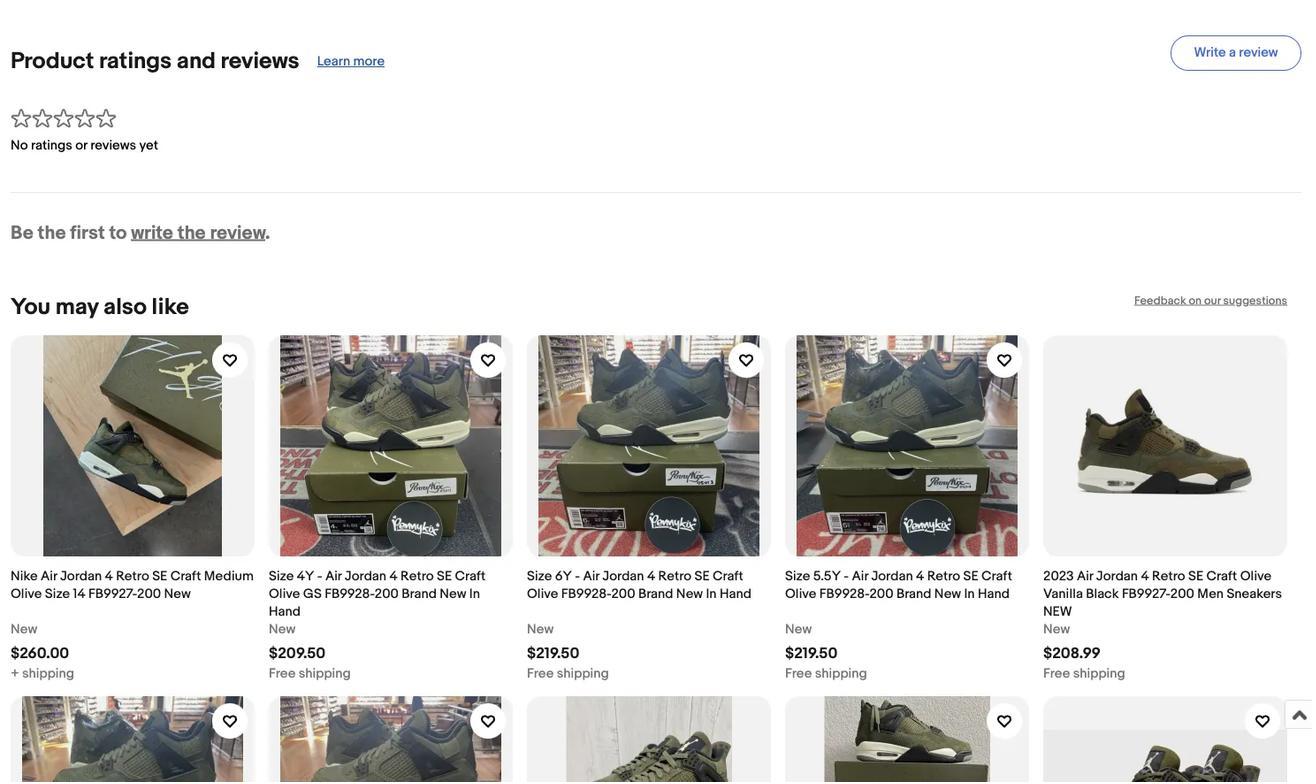 Task type: locate. For each thing, give the bounding box(es) containing it.
shipping down $209.50 text box in the left bottom of the page
[[299, 665, 351, 681]]

$219.50 down 6y
[[527, 644, 580, 663]]

-
[[317, 568, 323, 584], [575, 568, 580, 584], [844, 568, 849, 584]]

1 free shipping text field from the left
[[269, 664, 351, 682]]

hand
[[720, 586, 752, 602], [978, 586, 1010, 602], [269, 603, 301, 619]]

jordan inside 2023 air jordan 4 retro se craft olive vanilla black fb9927-200 men sneakers new new $208.99 free shipping
[[1097, 568, 1139, 584]]

2 new $219.50 free shipping from the left
[[786, 621, 868, 681]]

be
[[11, 221, 33, 244]]

4 free from the left
[[1044, 665, 1071, 681]]

se inside the nike air jordan 4 retro se craft medium olive size 14 fb9927-200 new
[[152, 568, 167, 584]]

new text field up $260.00 text field
[[11, 620, 37, 638]]

size 5.5y - air jordan 4 retro se craft olive fb9928-200 brand new in hand
[[786, 568, 1013, 602]]

3 new text field from the left
[[1044, 620, 1071, 638]]

shipping down $219.50 text field
[[557, 665, 609, 681]]

jordan right 6y
[[603, 568, 645, 584]]

4 se from the left
[[964, 568, 979, 584]]

size inside size 5.5y - air jordan 4 retro se craft olive fb9928-200 brand new in hand
[[786, 568, 811, 584]]

a
[[1230, 45, 1237, 61]]

2 horizontal spatial fb9928-
[[820, 586, 870, 602]]

craft
[[170, 568, 201, 584], [455, 568, 486, 584], [713, 568, 744, 584], [982, 568, 1013, 584], [1207, 568, 1238, 584]]

more
[[353, 54, 385, 69]]

free down $208.99 text field
[[1044, 665, 1071, 681]]

2 shipping from the left
[[299, 665, 351, 681]]

jordan for size 5.5y - air jordan 4 retro se craft olive fb9928-200 brand new in hand
[[872, 568, 914, 584]]

2 4 from the left
[[390, 568, 398, 584]]

shipping inside new $260.00 + shipping
[[22, 665, 74, 681]]

0 horizontal spatial -
[[317, 568, 323, 584]]

1 horizontal spatial hand
[[720, 586, 752, 602]]

0 vertical spatial ratings
[[99, 47, 172, 75]]

shipping down $260.00 text field
[[22, 665, 74, 681]]

brand inside size 5.5y - air jordan 4 retro se craft olive fb9928-200 brand new in hand
[[897, 586, 932, 602]]

medium
[[204, 568, 254, 584]]

ratings left "and"
[[99, 47, 172, 75]]

fb9928- down 6y
[[562, 586, 612, 602]]

be the first to write the review .
[[11, 221, 270, 244]]

free shipping text field for $219.50
[[527, 664, 609, 682]]

1 horizontal spatial new text field
[[527, 620, 554, 638]]

free down $219.50 text box
[[786, 665, 813, 681]]

1 horizontal spatial brand
[[639, 586, 674, 602]]

5 200 from the left
[[1171, 586, 1195, 602]]

ratings
[[99, 47, 172, 75], [31, 138, 72, 153]]

air right 4y
[[326, 568, 342, 584]]

in
[[470, 586, 480, 602], [706, 586, 717, 602], [965, 586, 975, 602]]

fb9928- for size 6y - air jordan 4 retro se craft olive fb9928-200 brand new in hand
[[562, 586, 612, 602]]

$260.00 text field
[[11, 644, 69, 663]]

3 fb9928- from the left
[[820, 586, 870, 602]]

$208.99
[[1044, 644, 1102, 663]]

olive down nike
[[11, 586, 42, 602]]

- for size 5.5y - air jordan 4 retro se craft olive fb9928-200 brand new in hand
[[844, 568, 849, 584]]

olive inside the nike air jordan 4 retro se craft medium olive size 14 fb9927-200 new
[[11, 586, 42, 602]]

nike
[[11, 568, 38, 584]]

New text field
[[269, 620, 296, 638], [527, 620, 554, 638]]

size inside the nike air jordan 4 retro se craft medium olive size 14 fb9927-200 new
[[45, 586, 70, 602]]

4 inside size 4y - air jordan 4 retro se craft olive gs fb9928-200 brand new in hand new $209.50 free shipping
[[390, 568, 398, 584]]

size for size 5.5y - air jordan 4 retro se craft olive fb9928-200 brand new in hand
[[786, 568, 811, 584]]

2 new text field from the left
[[527, 620, 554, 638]]

olive inside size 5.5y - air jordan 4 retro se craft olive fb9928-200 brand new in hand
[[786, 586, 817, 602]]

hand inside size 6y - air jordan 4 retro se craft olive fb9928-200 brand new in hand
[[720, 586, 752, 602]]

4 for size 5.5y - air jordan 4 retro se craft olive fb9928-200 brand new in hand
[[917, 568, 925, 584]]

olive for size 5.5y - air jordan 4 retro se craft olive fb9928-200 brand new in hand
[[786, 586, 817, 602]]

air right nike
[[41, 568, 57, 584]]

1 fb9928- from the left
[[325, 586, 375, 602]]

1 free from the left
[[269, 665, 296, 681]]

1 - from the left
[[317, 568, 323, 584]]

retro inside size 5.5y - air jordan 4 retro se craft olive fb9928-200 brand new in hand
[[928, 568, 961, 584]]

2 air from the left
[[326, 568, 342, 584]]

2 - from the left
[[575, 568, 580, 584]]

2 horizontal spatial new text field
[[1044, 620, 1071, 638]]

new
[[164, 586, 191, 602], [440, 586, 467, 602], [677, 586, 703, 602], [935, 586, 962, 602], [11, 621, 37, 637], [269, 621, 296, 637], [527, 621, 554, 637], [786, 621, 812, 637], [1044, 621, 1071, 637]]

reviews right or
[[90, 138, 136, 153]]

air inside size 6y - air jordan 4 retro se craft olive fb9928-200 brand new in hand
[[583, 568, 600, 584]]

2 horizontal spatial in
[[965, 586, 975, 602]]

Free shipping text field
[[269, 664, 351, 682], [527, 664, 609, 682], [1044, 664, 1126, 682]]

2 se from the left
[[437, 568, 452, 584]]

2 fb9928- from the left
[[562, 586, 612, 602]]

also
[[104, 294, 147, 321]]

200 inside the nike air jordan 4 retro se craft medium olive size 14 fb9927-200 new
[[137, 586, 161, 602]]

1 craft from the left
[[170, 568, 201, 584]]

2023
[[1044, 568, 1075, 584]]

se inside size 5.5y - air jordan 4 retro se craft olive fb9928-200 brand new in hand
[[964, 568, 979, 584]]

review
[[1240, 45, 1279, 61], [210, 221, 265, 244]]

200
[[137, 586, 161, 602], [375, 586, 399, 602], [612, 586, 636, 602], [870, 586, 894, 602], [1171, 586, 1195, 602]]

2 free shipping text field from the left
[[527, 664, 609, 682]]

1 $219.50 from the left
[[527, 644, 580, 663]]

5 craft from the left
[[1207, 568, 1238, 584]]

new text field up $209.50 text box in the left bottom of the page
[[269, 620, 296, 638]]

1 vertical spatial ratings
[[31, 138, 72, 153]]

olive for size 4y - air jordan 4 retro se craft olive gs fb9928-200 brand new in hand new $209.50 free shipping
[[269, 586, 300, 602]]

3 jordan from the left
[[603, 568, 645, 584]]

free down $209.50 text box in the left bottom of the page
[[269, 665, 296, 681]]

feedback
[[1135, 294, 1187, 307]]

200 inside size 6y - air jordan 4 retro se craft olive fb9928-200 brand new in hand
[[612, 586, 636, 602]]

1 in from the left
[[470, 586, 480, 602]]

0 horizontal spatial ratings
[[31, 138, 72, 153]]

air up the black
[[1078, 568, 1094, 584]]

in inside size 5.5y - air jordan 4 retro se craft olive fb9928-200 brand new in hand
[[965, 586, 975, 602]]

2 horizontal spatial hand
[[978, 586, 1010, 602]]

1 200 from the left
[[137, 586, 161, 602]]

0 horizontal spatial review
[[210, 221, 265, 244]]

0 horizontal spatial the
[[38, 221, 66, 244]]

1 horizontal spatial review
[[1240, 45, 1279, 61]]

0 horizontal spatial in
[[470, 586, 480, 602]]

0 horizontal spatial brand
[[402, 586, 437, 602]]

1 new text field from the left
[[269, 620, 296, 638]]

new $219.50 free shipping down the 5.5y
[[786, 621, 868, 681]]

new $219.50 free shipping down 6y
[[527, 621, 609, 681]]

new text field for $219.50
[[786, 620, 812, 638]]

$219.50 up free shipping text box
[[786, 644, 838, 663]]

1 jordan from the left
[[60, 568, 102, 584]]

3 retro from the left
[[659, 568, 692, 584]]

0 horizontal spatial hand
[[269, 603, 301, 619]]

3 se from the left
[[695, 568, 710, 584]]

2 $219.50 from the left
[[786, 644, 838, 663]]

3 200 from the left
[[612, 586, 636, 602]]

- inside size 5.5y - air jordan 4 retro se craft olive fb9928-200 brand new in hand
[[844, 568, 849, 584]]

jordan right 4y
[[345, 568, 387, 584]]

4 inside size 5.5y - air jordan 4 retro se craft olive fb9928-200 brand new in hand
[[917, 568, 925, 584]]

our
[[1205, 294, 1222, 307]]

3 brand from the left
[[897, 586, 932, 602]]

new $219.50 free shipping
[[527, 621, 609, 681], [786, 621, 868, 681]]

fb9928- right gs
[[325, 586, 375, 602]]

1 new $219.50 free shipping from the left
[[527, 621, 609, 681]]

retro inside the nike air jordan 4 retro se craft medium olive size 14 fb9927-200 new
[[116, 568, 149, 584]]

2 fb9927- from the left
[[1123, 586, 1171, 602]]

size
[[269, 568, 294, 584], [527, 568, 552, 584], [786, 568, 811, 584], [45, 586, 70, 602]]

1 horizontal spatial $219.50
[[786, 644, 838, 663]]

$209.50
[[269, 644, 326, 663]]

gs
[[303, 586, 322, 602]]

2 brand from the left
[[639, 586, 674, 602]]

fb9927-
[[89, 586, 137, 602], [1123, 586, 1171, 602]]

shipping down $208.99 text field
[[1074, 665, 1126, 681]]

new $219.50 free shipping for size 5.5y - air jordan 4 retro se craft olive fb9928-200 brand new in hand
[[786, 621, 868, 681]]

200 inside size 4y - air jordan 4 retro se craft olive gs fb9928-200 brand new in hand new $209.50 free shipping
[[375, 586, 399, 602]]

2 horizontal spatial free shipping text field
[[1044, 664, 1126, 682]]

retro inside size 4y - air jordan 4 retro se craft olive gs fb9928-200 brand new in hand new $209.50 free shipping
[[401, 568, 434, 584]]

4 for size 4y - air jordan 4 retro se craft olive gs fb9928-200 brand new in hand new $209.50 free shipping
[[390, 568, 398, 584]]

size left 14
[[45, 586, 70, 602]]

craft for size 5.5y - air jordan 4 retro se craft olive fb9928-200 brand new in hand
[[982, 568, 1013, 584]]

4 inside size 6y - air jordan 4 retro se craft olive fb9928-200 brand new in hand
[[647, 568, 656, 584]]

2 in from the left
[[706, 586, 717, 602]]

jordan inside size 4y - air jordan 4 retro se craft olive gs fb9928-200 brand new in hand new $209.50 free shipping
[[345, 568, 387, 584]]

1 horizontal spatial fb9928-
[[562, 586, 612, 602]]

1 vertical spatial reviews
[[90, 138, 136, 153]]

olive inside size 6y - air jordan 4 retro se craft olive fb9928-200 brand new in hand
[[527, 586, 559, 602]]

size left 6y
[[527, 568, 552, 584]]

0 horizontal spatial fb9927-
[[89, 586, 137, 602]]

se inside size 6y - air jordan 4 retro se craft olive fb9928-200 brand new in hand
[[695, 568, 710, 584]]

0 vertical spatial review
[[1240, 45, 1279, 61]]

New text field
[[11, 620, 37, 638], [786, 620, 812, 638], [1044, 620, 1071, 638]]

retro for size 4y - air jordan 4 retro se craft olive gs fb9928-200 brand new in hand new $209.50 free shipping
[[401, 568, 434, 584]]

1 horizontal spatial the
[[178, 221, 206, 244]]

3 4 from the left
[[647, 568, 656, 584]]

new text field up $219.50 text box
[[786, 620, 812, 638]]

4 inside 2023 air jordan 4 retro se craft olive vanilla black fb9927-200 men sneakers new new $208.99 free shipping
[[1142, 568, 1150, 584]]

free
[[269, 665, 296, 681], [527, 665, 554, 681], [786, 665, 813, 681], [1044, 665, 1071, 681]]

- right 6y
[[575, 568, 580, 584]]

$260.00
[[11, 644, 69, 663]]

free shipping text field for $209.50
[[269, 664, 351, 682]]

1 horizontal spatial new $219.50 free shipping
[[786, 621, 868, 681]]

the right write on the left top
[[178, 221, 206, 244]]

free shipping text field down $208.99 text field
[[1044, 664, 1126, 682]]

brand inside size 6y - air jordan 4 retro se craft olive fb9928-200 brand new in hand
[[639, 586, 674, 602]]

0 horizontal spatial new text field
[[11, 620, 37, 638]]

1 new text field from the left
[[11, 620, 37, 638]]

1 air from the left
[[41, 568, 57, 584]]

4 air from the left
[[852, 568, 869, 584]]

reviews
[[221, 47, 300, 75], [90, 138, 136, 153]]

olive down the 5.5y
[[786, 586, 817, 602]]

200 inside size 5.5y - air jordan 4 retro se craft olive fb9928-200 brand new in hand
[[870, 586, 894, 602]]

olive down 6y
[[527, 586, 559, 602]]

olive inside size 4y - air jordan 4 retro se craft olive gs fb9928-200 brand new in hand new $209.50 free shipping
[[269, 586, 300, 602]]

learn more
[[317, 54, 385, 69]]

free inside size 4y - air jordan 4 retro se craft olive gs fb9928-200 brand new in hand new $209.50 free shipping
[[269, 665, 296, 681]]

the right be
[[38, 221, 66, 244]]

- inside size 4y - air jordan 4 retro se craft olive gs fb9928-200 brand new in hand new $209.50 free shipping
[[317, 568, 323, 584]]

0 horizontal spatial $219.50
[[527, 644, 580, 663]]

0 horizontal spatial free shipping text field
[[269, 664, 351, 682]]

jordan up the black
[[1097, 568, 1139, 584]]

in for size 5.5y - air jordan 4 retro se craft olive fb9928-200 brand new in hand
[[965, 586, 975, 602]]

1 se from the left
[[152, 568, 167, 584]]

1 4 from the left
[[105, 568, 113, 584]]

4 4 from the left
[[917, 568, 925, 584]]

new text field for $208.99
[[1044, 620, 1071, 638]]

review right a on the right
[[1240, 45, 1279, 61]]

write
[[131, 221, 173, 244]]

shipping down $219.50 text box
[[815, 665, 868, 681]]

- inside size 6y - air jordan 4 retro se craft olive fb9928-200 brand new in hand
[[575, 568, 580, 584]]

list
[[11, 321, 1302, 782]]

- for size 6y - air jordan 4 retro se craft olive fb9928-200 brand new in hand
[[575, 568, 580, 584]]

- right the 5.5y
[[844, 568, 849, 584]]

brand for size 6y - air jordan 4 retro se craft olive fb9928-200 brand new in hand
[[639, 586, 674, 602]]

1 shipping from the left
[[22, 665, 74, 681]]

fb9928- inside size 6y - air jordan 4 retro se craft olive fb9928-200 brand new in hand
[[562, 586, 612, 602]]

olive
[[1241, 568, 1272, 584], [11, 586, 42, 602], [269, 586, 300, 602], [527, 586, 559, 602], [786, 586, 817, 602]]

free shipping text field down $219.50 text field
[[527, 664, 609, 682]]

suggestions
[[1224, 294, 1288, 307]]

0 horizontal spatial new text field
[[269, 620, 296, 638]]

1 vertical spatial review
[[210, 221, 265, 244]]

fb9927- inside the nike air jordan 4 retro se craft medium olive size 14 fb9927-200 new
[[89, 586, 137, 602]]

air inside size 5.5y - air jordan 4 retro se craft olive fb9928-200 brand new in hand
[[852, 568, 869, 584]]

new inside size 6y - air jordan 4 retro se craft olive fb9928-200 brand new in hand
[[677, 586, 703, 602]]

free down $219.50 text field
[[527, 665, 554, 681]]

jordan
[[60, 568, 102, 584], [345, 568, 387, 584], [603, 568, 645, 584], [872, 568, 914, 584], [1097, 568, 1139, 584]]

2 new text field from the left
[[786, 620, 812, 638]]

on
[[1189, 294, 1202, 307]]

air for size 4y - air jordan 4 retro se craft olive gs fb9928-200 brand new in hand new $209.50 free shipping
[[326, 568, 342, 584]]

size inside size 6y - air jordan 4 retro se craft olive fb9928-200 brand new in hand
[[527, 568, 552, 584]]

5 se from the left
[[1189, 568, 1204, 584]]

new inside size 5.5y - air jordan 4 retro se craft olive fb9928-200 brand new in hand
[[935, 586, 962, 602]]

4 retro from the left
[[928, 568, 961, 584]]

1 horizontal spatial in
[[706, 586, 717, 602]]

air inside size 4y - air jordan 4 retro se craft olive gs fb9928-200 brand new in hand new $209.50 free shipping
[[326, 568, 342, 584]]

3 craft from the left
[[713, 568, 744, 584]]

0 horizontal spatial new $219.50 free shipping
[[527, 621, 609, 681]]

5 air from the left
[[1078, 568, 1094, 584]]

review right write on the left top
[[210, 221, 265, 244]]

craft inside size 6y - air jordan 4 retro se craft olive fb9928-200 brand new in hand
[[713, 568, 744, 584]]

0 horizontal spatial reviews
[[90, 138, 136, 153]]

.
[[265, 221, 270, 244]]

olive up sneakers
[[1241, 568, 1272, 584]]

2 free from the left
[[527, 665, 554, 681]]

hand for size 6y - air jordan 4 retro se craft olive fb9928-200 brand new in hand
[[720, 586, 752, 602]]

retro
[[116, 568, 149, 584], [401, 568, 434, 584], [659, 568, 692, 584], [928, 568, 961, 584], [1153, 568, 1186, 584]]

se
[[152, 568, 167, 584], [437, 568, 452, 584], [695, 568, 710, 584], [964, 568, 979, 584], [1189, 568, 1204, 584]]

3 free from the left
[[786, 665, 813, 681]]

2 jordan from the left
[[345, 568, 387, 584]]

1 horizontal spatial -
[[575, 568, 580, 584]]

size left the 5.5y
[[786, 568, 811, 584]]

5 4 from the left
[[1142, 568, 1150, 584]]

3 in from the left
[[965, 586, 975, 602]]

200 inside 2023 air jordan 4 retro se craft olive vanilla black fb9927-200 men sneakers new new $208.99 free shipping
[[1171, 586, 1195, 602]]

3 - from the left
[[844, 568, 849, 584]]

jordan inside size 5.5y - air jordan 4 retro se craft olive fb9928-200 brand new in hand
[[872, 568, 914, 584]]

6y
[[555, 568, 572, 584]]

2 retro from the left
[[401, 568, 434, 584]]

ratings left or
[[31, 138, 72, 153]]

jordan inside the nike air jordan 4 retro se craft medium olive size 14 fb9927-200 new
[[60, 568, 102, 584]]

new text field for $260.00
[[11, 620, 37, 638]]

1 horizontal spatial reviews
[[221, 47, 300, 75]]

5 retro from the left
[[1153, 568, 1186, 584]]

3 free shipping text field from the left
[[1044, 664, 1126, 682]]

the
[[38, 221, 66, 244], [178, 221, 206, 244]]

retro inside size 6y - air jordan 4 retro se craft olive fb9928-200 brand new in hand
[[659, 568, 692, 584]]

5 shipping from the left
[[1074, 665, 1126, 681]]

craft inside size 5.5y - air jordan 4 retro se craft olive fb9928-200 brand new in hand
[[982, 568, 1013, 584]]

olive down 4y
[[269, 586, 300, 602]]

- right 4y
[[317, 568, 323, 584]]

craft inside size 4y - air jordan 4 retro se craft olive gs fb9928-200 brand new in hand new $209.50 free shipping
[[455, 568, 486, 584]]

in for size 6y - air jordan 4 retro se craft olive fb9928-200 brand new in hand
[[706, 586, 717, 602]]

brand
[[402, 586, 437, 602], [639, 586, 674, 602], [897, 586, 932, 602]]

0 vertical spatial reviews
[[221, 47, 300, 75]]

4
[[105, 568, 113, 584], [390, 568, 398, 584], [647, 568, 656, 584], [917, 568, 925, 584], [1142, 568, 1150, 584]]

fb9927- right the black
[[1123, 586, 1171, 602]]

no
[[11, 138, 28, 153]]

2 horizontal spatial brand
[[897, 586, 932, 602]]

1 horizontal spatial free shipping text field
[[527, 664, 609, 682]]

fb9928- down the 5.5y
[[820, 586, 870, 602]]

4 jordan from the left
[[872, 568, 914, 584]]

craft for size 4y - air jordan 4 retro se craft olive gs fb9928-200 brand new in hand new $209.50 free shipping
[[455, 568, 486, 584]]

1 fb9927- from the left
[[89, 586, 137, 602]]

4 craft from the left
[[982, 568, 1013, 584]]

air
[[41, 568, 57, 584], [326, 568, 342, 584], [583, 568, 600, 584], [852, 568, 869, 584], [1078, 568, 1094, 584]]

fb9928-
[[325, 586, 375, 602], [562, 586, 612, 602], [820, 586, 870, 602]]

air right the 5.5y
[[852, 568, 869, 584]]

jordan right the 5.5y
[[872, 568, 914, 584]]

hand inside size 5.5y - air jordan 4 retro se craft olive fb9928-200 brand new in hand
[[978, 586, 1010, 602]]

0 horizontal spatial fb9928-
[[325, 586, 375, 602]]

new
[[1044, 603, 1073, 619]]

2 craft from the left
[[455, 568, 486, 584]]

4 shipping from the left
[[815, 665, 868, 681]]

you
[[11, 294, 50, 321]]

jordan up 14
[[60, 568, 102, 584]]

fb9928- inside size 5.5y - air jordan 4 retro se craft olive fb9928-200 brand new in hand
[[820, 586, 870, 602]]

200 for size 6y - air jordan 4 retro se craft olive fb9928-200 brand new in hand
[[612, 586, 636, 602]]

air right 6y
[[583, 568, 600, 584]]

shipping for size 6y - air jordan 4 retro se craft olive fb9928-200 brand new in hand
[[557, 665, 609, 681]]

write a review
[[1195, 45, 1279, 61]]

1 retro from the left
[[116, 568, 149, 584]]

shipping
[[22, 665, 74, 681], [299, 665, 351, 681], [557, 665, 609, 681], [815, 665, 868, 681], [1074, 665, 1126, 681]]

1 horizontal spatial fb9927-
[[1123, 586, 1171, 602]]

free shipping text field down $209.50 text box in the left bottom of the page
[[269, 664, 351, 682]]

air for size 5.5y - air jordan 4 retro se craft olive fb9928-200 brand new in hand
[[852, 568, 869, 584]]

learn
[[317, 54, 350, 69]]

size inside size 4y - air jordan 4 retro se craft olive gs fb9928-200 brand new in hand new $209.50 free shipping
[[269, 568, 294, 584]]

fb9927- right 14
[[89, 586, 137, 602]]

new text field up $219.50 text field
[[527, 620, 554, 638]]

new text field down new
[[1044, 620, 1071, 638]]

2 horizontal spatial -
[[844, 568, 849, 584]]

in inside size 6y - air jordan 4 retro se craft olive fb9928-200 brand new in hand
[[706, 586, 717, 602]]

ratings for product
[[99, 47, 172, 75]]

you may also like
[[11, 294, 189, 321]]

jordan inside size 6y - air jordan 4 retro se craft olive fb9928-200 brand new in hand
[[603, 568, 645, 584]]

jordan for size 4y - air jordan 4 retro se craft olive gs fb9928-200 brand new in hand new $209.50 free shipping
[[345, 568, 387, 584]]

may
[[55, 294, 99, 321]]

1 horizontal spatial new text field
[[786, 620, 812, 638]]

5 jordan from the left
[[1097, 568, 1139, 584]]

3 air from the left
[[583, 568, 600, 584]]

size left 4y
[[269, 568, 294, 584]]

se inside size 4y - air jordan 4 retro se craft olive gs fb9928-200 brand new in hand new $209.50 free shipping
[[437, 568, 452, 584]]

1 brand from the left
[[402, 586, 437, 602]]

3 shipping from the left
[[557, 665, 609, 681]]

$219.50
[[527, 644, 580, 663], [786, 644, 838, 663]]

reviews right "and"
[[221, 47, 300, 75]]

4 200 from the left
[[870, 586, 894, 602]]

2 200 from the left
[[375, 586, 399, 602]]

1 horizontal spatial ratings
[[99, 47, 172, 75]]



Task type: vqa. For each thing, say whether or not it's contained in the screenshot.
Nike Air Jordan 4 Retro SE Craft Medium Olive Size 14 FB9927-200 New New text box
yes



Task type: describe. For each thing, give the bounding box(es) containing it.
free inside 2023 air jordan 4 retro se craft olive vanilla black fb9927-200 men sneakers new new $208.99 free shipping
[[1044, 665, 1071, 681]]

reviews for and
[[221, 47, 300, 75]]

learn more link
[[317, 54, 385, 69]]

product ratings and reviews
[[11, 47, 300, 75]]

200 for 2023 air jordan 4 retro se craft olive vanilla black fb9927-200 men sneakers new new $208.99 free shipping
[[1171, 586, 1195, 602]]

write
[[1195, 45, 1227, 61]]

size 4y - air jordan 4 retro se craft olive gs fb9928-200 brand new in hand new $209.50 free shipping
[[269, 568, 486, 681]]

5.5y
[[814, 568, 841, 584]]

hand inside size 4y - air jordan 4 retro se craft olive gs fb9928-200 brand new in hand new $209.50 free shipping
[[269, 603, 301, 619]]

$219.50 for size 5.5y - air jordan 4 retro se craft olive fb9928-200 brand new in hand
[[786, 644, 838, 663]]

retro for size 5.5y - air jordan 4 retro se craft olive fb9928-200 brand new in hand
[[928, 568, 961, 584]]

fb9927- inside 2023 air jordan 4 retro se craft olive vanilla black fb9927-200 men sneakers new new $208.99 free shipping
[[1123, 586, 1171, 602]]

no ratings or reviews yet
[[11, 138, 158, 153]]

in inside size 4y - air jordan 4 retro se craft olive gs fb9928-200 brand new in hand new $209.50 free shipping
[[470, 586, 480, 602]]

to
[[109, 221, 127, 244]]

new text field for $219.50
[[527, 620, 554, 638]]

retro for size 6y - air jordan 4 retro se craft olive fb9928-200 brand new in hand
[[659, 568, 692, 584]]

feedback on our suggestions link
[[1135, 294, 1288, 307]]

or
[[75, 138, 87, 153]]

review inside "link"
[[1240, 45, 1279, 61]]

new inside 2023 air jordan 4 retro se craft olive vanilla black fb9927-200 men sneakers new new $208.99 free shipping
[[1044, 621, 1071, 637]]

4 inside the nike air jordan 4 retro se craft medium olive size 14 fb9927-200 new
[[105, 568, 113, 584]]

new $219.50 free shipping for size 6y - air jordan 4 retro se craft olive fb9928-200 brand new in hand
[[527, 621, 609, 681]]

free shipping text field for $208.99
[[1044, 664, 1126, 682]]

yet
[[139, 138, 158, 153]]

14
[[73, 586, 86, 602]]

shipping for nike air jordan 4 retro se craft medium olive size 14 fb9927-200 new
[[22, 665, 74, 681]]

olive inside 2023 air jordan 4 retro se craft olive vanilla black fb9927-200 men sneakers new new $208.99 free shipping
[[1241, 568, 1272, 584]]

and
[[177, 47, 216, 75]]

black
[[1087, 586, 1120, 602]]

craft inside 2023 air jordan 4 retro se craft olive vanilla black fb9927-200 men sneakers new new $208.99 free shipping
[[1207, 568, 1238, 584]]

sneakers
[[1227, 586, 1283, 602]]

fb9928- inside size 4y - air jordan 4 retro se craft olive gs fb9928-200 brand new in hand new $209.50 free shipping
[[325, 586, 375, 602]]

1 the from the left
[[38, 221, 66, 244]]

new inside new $260.00 + shipping
[[11, 621, 37, 637]]

+
[[11, 665, 19, 681]]

write a review link
[[1171, 35, 1302, 71]]

like
[[152, 294, 189, 321]]

se for size 4y - air jordan 4 retro se craft olive gs fb9928-200 brand new in hand new $209.50 free shipping
[[437, 568, 452, 584]]

4y
[[297, 568, 314, 584]]

shipping inside 2023 air jordan 4 retro se craft olive vanilla black fb9927-200 men sneakers new new $208.99 free shipping
[[1074, 665, 1126, 681]]

write the review link
[[131, 221, 265, 244]]

craft inside the nike air jordan 4 retro se craft medium olive size 14 fb9927-200 new
[[170, 568, 201, 584]]

new text field for $209.50
[[269, 620, 296, 638]]

new inside the nike air jordan 4 retro se craft medium olive size 14 fb9927-200 new
[[164, 586, 191, 602]]

feedback on our suggestions
[[1135, 294, 1288, 307]]

olive for size 6y - air jordan 4 retro se craft olive fb9928-200 brand new in hand
[[527, 586, 559, 602]]

brand for size 5.5y - air jordan 4 retro se craft olive fb9928-200 brand new in hand
[[897, 586, 932, 602]]

+ shipping text field
[[11, 664, 74, 682]]

se for size 5.5y - air jordan 4 retro se craft olive fb9928-200 brand new in hand
[[964, 568, 979, 584]]

shipping inside size 4y - air jordan 4 retro se craft olive gs fb9928-200 brand new in hand new $209.50 free shipping
[[299, 665, 351, 681]]

retro inside 2023 air jordan 4 retro se craft olive vanilla black fb9927-200 men sneakers new new $208.99 free shipping
[[1153, 568, 1186, 584]]

$219.50 text field
[[786, 644, 838, 663]]

brand inside size 4y - air jordan 4 retro se craft olive gs fb9928-200 brand new in hand new $209.50 free shipping
[[402, 586, 437, 602]]

se for size 6y - air jordan 4 retro se craft olive fb9928-200 brand new in hand
[[695, 568, 710, 584]]

men
[[1198, 586, 1224, 602]]

vanilla
[[1044, 586, 1084, 602]]

new $260.00 + shipping
[[11, 621, 74, 681]]

2023 air jordan 4 retro se craft olive vanilla black fb9927-200 men sneakers new new $208.99 free shipping
[[1044, 568, 1283, 681]]

air inside 2023 air jordan 4 retro se craft olive vanilla black fb9927-200 men sneakers new new $208.99 free shipping
[[1078, 568, 1094, 584]]

air inside the nike air jordan 4 retro se craft medium olive size 14 fb9927-200 new
[[41, 568, 57, 584]]

se inside 2023 air jordan 4 retro se craft olive vanilla black fb9927-200 men sneakers new new $208.99 free shipping
[[1189, 568, 1204, 584]]

2 the from the left
[[178, 221, 206, 244]]

$208.99 text field
[[1044, 644, 1102, 663]]

Free shipping text field
[[786, 664, 868, 682]]

first
[[70, 221, 105, 244]]

craft for size 6y - air jordan 4 retro se craft olive fb9928-200 brand new in hand
[[713, 568, 744, 584]]

reviews for or
[[90, 138, 136, 153]]

list containing $260.00
[[11, 321, 1302, 782]]

product
[[11, 47, 94, 75]]

- for size 4y - air jordan 4 retro se craft olive gs fb9928-200 brand new in hand new $209.50 free shipping
[[317, 568, 323, 584]]

size 6y - air jordan 4 retro se craft olive fb9928-200 brand new in hand
[[527, 568, 752, 602]]

200 for size 5.5y - air jordan 4 retro se craft olive fb9928-200 brand new in hand
[[870, 586, 894, 602]]

ratings for no
[[31, 138, 72, 153]]

size for size 4y - air jordan 4 retro se craft olive gs fb9928-200 brand new in hand new $209.50 free shipping
[[269, 568, 294, 584]]

$219.50 text field
[[527, 644, 580, 663]]

$219.50 for size 6y - air jordan 4 retro se craft olive fb9928-200 brand new in hand
[[527, 644, 580, 663]]

shipping for size 5.5y - air jordan 4 retro se craft olive fb9928-200 brand new in hand
[[815, 665, 868, 681]]

size for size 6y - air jordan 4 retro se craft olive fb9928-200 brand new in hand
[[527, 568, 552, 584]]

$209.50 text field
[[269, 644, 326, 663]]

fb9928- for size 5.5y - air jordan 4 retro se craft olive fb9928-200 brand new in hand
[[820, 586, 870, 602]]

jordan for size 6y - air jordan 4 retro se craft olive fb9928-200 brand new in hand
[[603, 568, 645, 584]]

air for size 6y - air jordan 4 retro se craft olive fb9928-200 brand new in hand
[[583, 568, 600, 584]]

hand for size 5.5y - air jordan 4 retro se craft olive fb9928-200 brand new in hand
[[978, 586, 1010, 602]]

nike air jordan 4 retro se craft medium olive size 14 fb9927-200 new
[[11, 568, 254, 602]]

4 for size 6y - air jordan 4 retro se craft olive fb9928-200 brand new in hand
[[647, 568, 656, 584]]



